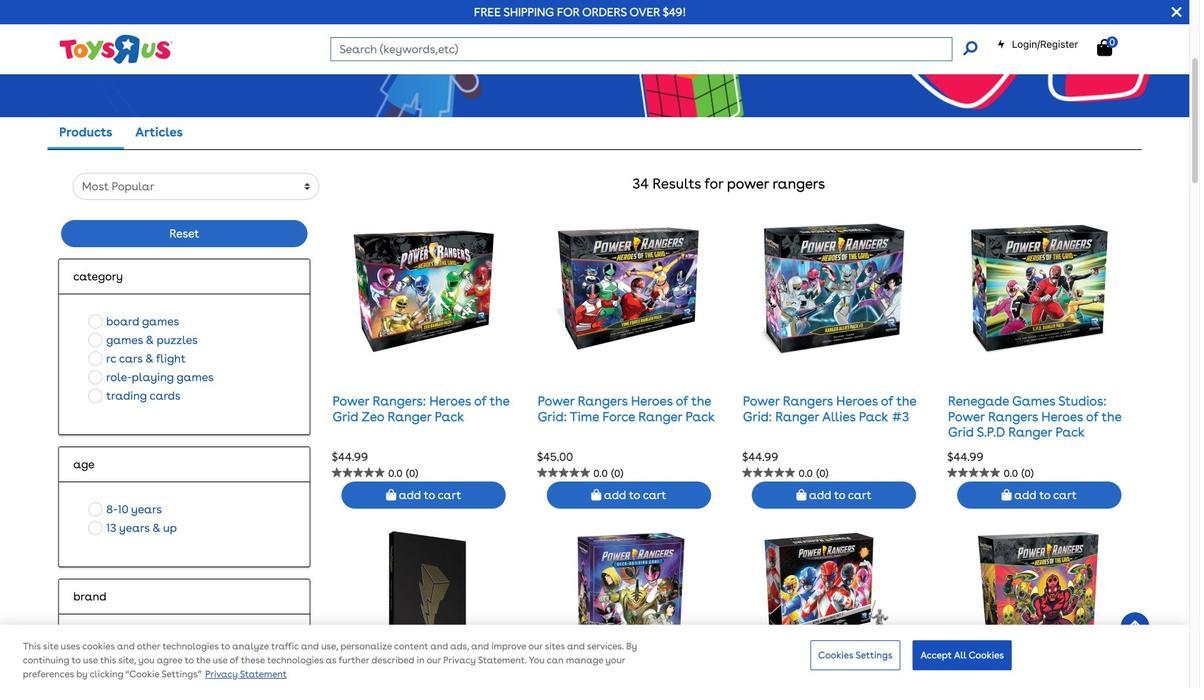 Task type: locate. For each thing, give the bounding box(es) containing it.
power rangers: heroes of the grid zeo ranger pack image
[[352, 217, 495, 361]]

None search field
[[330, 37, 978, 61]]

shopping bag image
[[591, 489, 601, 501]]

shopping bag image for renegade games studios: power rangers heroes of the grid s.p.d ranger pack image
[[1002, 489, 1012, 501]]

power rangers roleplaying game: hero miniatures set 1 image
[[763, 530, 906, 673]]

power rangers deck-building game: shattered grid expansion image
[[557, 530, 701, 673]]

renegade games studios: power rangers heroes of the grid s.p.d ranger pack image
[[968, 217, 1111, 361]]

shopping bag image
[[1097, 39, 1112, 56], [386, 489, 396, 501], [797, 489, 807, 501], [1002, 489, 1012, 501]]

Enter Keyword or Item No. search field
[[330, 37, 953, 61]]

power rangers heroes of the grid: ranger allies pack #3 image
[[763, 217, 906, 361]]

shopping bag image for power rangers: heroes of the grid zeo ranger pack image
[[386, 489, 396, 501]]

tab list
[[48, 117, 194, 149]]

power rangers roleplaying game expanded character sheet journal image
[[352, 530, 495, 673]]



Task type: vqa. For each thing, say whether or not it's contained in the screenshot.
TOYS corresponding to science toys
no



Task type: describe. For each thing, give the bounding box(es) containing it.
brand element
[[73, 588, 295, 605]]

shopping bag image for power rangers heroes of the grid: ranger allies pack #3 image at the right of page
[[797, 489, 807, 501]]

age element
[[73, 456, 295, 473]]

category element
[[73, 268, 295, 285]]

close button image
[[1172, 4, 1182, 20]]

toys r us image
[[58, 33, 173, 65]]

power rangers heroes of the grid: merciless minions pack #1 image
[[968, 530, 1111, 673]]

power rangers heroes of the grid: time force ranger pack image
[[557, 217, 701, 361]]



